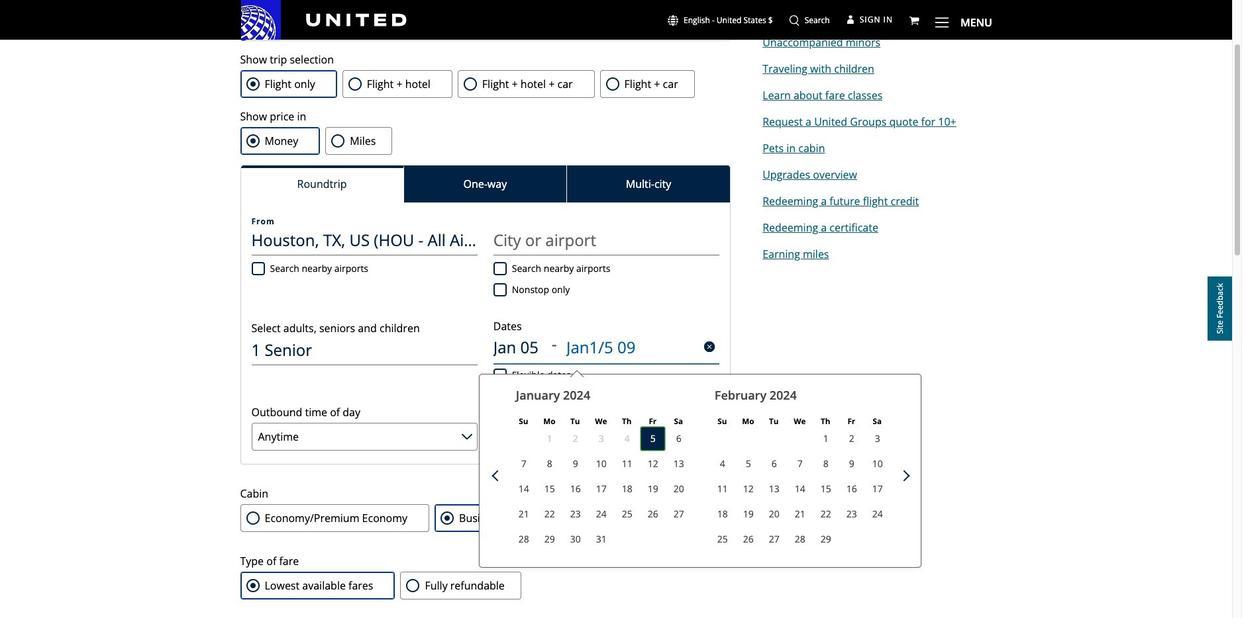 Task type: vqa. For each thing, say whether or not it's contained in the screenshot.
Depart 'text box'
yes



Task type: locate. For each thing, give the bounding box(es) containing it.
alert
[[240, 3, 731, 41]]

move backward to switch to the previous month. image
[[492, 471, 503, 482]]

currently in english united states	$ enter to change image
[[668, 15, 678, 26]]

tab list
[[241, 166, 730, 203]]



Task type: describe. For each thing, give the bounding box(es) containing it.
Number of travelers, 1 Senior, enter to open and update number of travelers text field
[[251, 335, 478, 366]]

calendar application
[[487, 375, 1242, 578]]

enter your departing city, airport name, or airport code. element
[[251, 218, 275, 226]]

Return text field
[[566, 332, 642, 362]]

united logo link to homepage image
[[241, 0, 407, 40]]

view cart, click to view list of recently searched saved trips. image
[[909, 15, 919, 26]]

move forward to switch to the next month. image
[[899, 471, 910, 482]]

City or airport text field
[[251, 225, 478, 256]]

City or airport text field
[[493, 225, 720, 256]]

clear dates image
[[704, 342, 715, 352]]

Depart text field
[[493, 332, 552, 362]]



